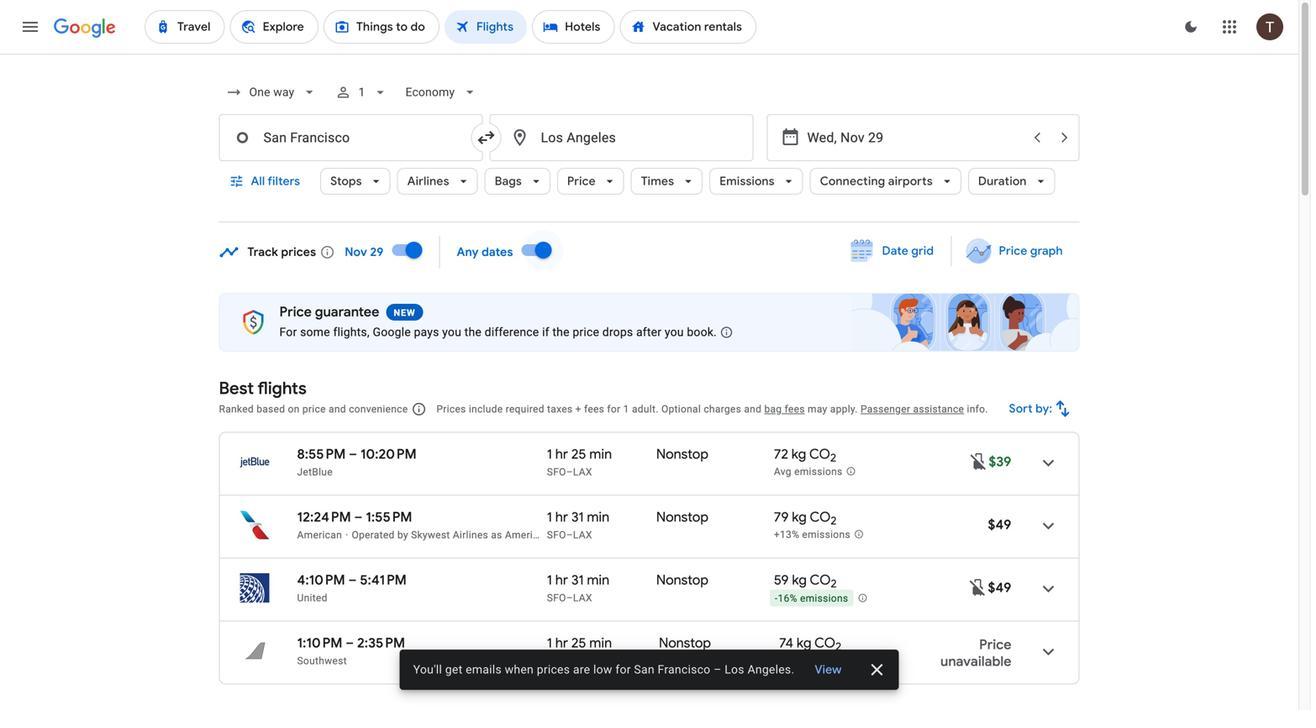 Task type: locate. For each thing, give the bounding box(es) containing it.
total duration 1 hr 25 min. element down +
[[547, 446, 656, 466]]

nov
[[345, 245, 367, 260]]

1 hr 25 min sfo – lax down +
[[547, 446, 612, 479]]

– right "departure time: 8:55 pm." text box
[[349, 446, 357, 463]]

1 hr 31 min sfo – lax down eagle
[[547, 572, 609, 605]]

by:
[[1036, 402, 1053, 417]]

59 kg co 2
[[774, 572, 837, 592]]

25 for 10:20 pm
[[571, 446, 586, 463]]

0 vertical spatial 31
[[571, 509, 584, 527]]

operated
[[352, 530, 395, 542]]

flights,
[[333, 326, 370, 340]]

2 lax from the top
[[573, 530, 592, 542]]

0 vertical spatial for
[[607, 404, 621, 416]]

$49 left flight details. leaves san francisco international airport at 12:24 pm on wednesday, november 29 and arrives at los angeles international airport at 1:55 pm on wednesday, november 29. icon
[[988, 517, 1011, 534]]

0 horizontal spatial american
[[297, 530, 342, 542]]

fees right bag
[[785, 404, 805, 416]]

2
[[830, 451, 836, 466], [831, 514, 837, 529], [831, 578, 837, 592], [835, 641, 841, 655]]

None text field
[[219, 114, 483, 161], [490, 114, 753, 161], [219, 114, 483, 161], [490, 114, 753, 161]]

sfo for 2:35 pm
[[547, 656, 566, 668]]

1 the from the left
[[464, 326, 482, 340]]

new
[[394, 308, 415, 319]]

hr up eagle
[[555, 509, 568, 527]]

best flights
[[219, 378, 307, 400]]

2 inside 59 kg co 2
[[831, 578, 837, 592]]

co inside 79 kg co 2
[[810, 509, 831, 527]]

0 vertical spatial airlines
[[407, 174, 449, 189]]

29
[[370, 245, 384, 260]]

5:41 pm
[[360, 572, 407, 590]]

1 lax from the top
[[573, 467, 592, 479]]

kg for 79
[[792, 509, 807, 527]]

kg for 72
[[791, 446, 806, 463]]

1 hr 31 min sfo – lax right as
[[547, 509, 609, 542]]

2 up view button
[[835, 641, 841, 655]]

book.
[[687, 326, 717, 340]]

sfo right as
[[547, 530, 566, 542]]

kg inside 72 kg co 2
[[791, 446, 806, 463]]

0 horizontal spatial the
[[464, 326, 482, 340]]

Arrival time: 1:55 PM. text field
[[366, 509, 412, 527]]

prices
[[436, 404, 466, 416]]

ranked based on price and convenience
[[219, 404, 408, 416]]

1 horizontal spatial you
[[665, 326, 684, 340]]

kg inside 79 kg co 2
[[792, 509, 807, 527]]

co inside 74 kg co 2 +6% emissions
[[814, 635, 835, 653]]

Arrival time: 10:20 PM. text field
[[360, 446, 417, 463]]

co for 79
[[810, 509, 831, 527]]

best flights main content
[[219, 230, 1080, 711]]

american down 12:24 pm
[[297, 530, 342, 542]]

– up eagle
[[566, 467, 573, 479]]

kg right 72
[[791, 446, 806, 463]]

None field
[[219, 77, 325, 108], [399, 77, 485, 108], [219, 77, 325, 108], [399, 77, 485, 108]]

min for 59
[[587, 572, 609, 590]]

price right on
[[302, 404, 326, 416]]

1 31 from the top
[[571, 509, 584, 527]]

airlines left as
[[453, 530, 488, 542]]

total duration 1 hr 31 min. element for 59
[[547, 572, 656, 592]]

– right departure time: 1:10 pm. text field
[[346, 635, 354, 653]]

1 vertical spatial 1 hr 25 min sfo – lax
[[547, 635, 612, 668]]

co up avg emissions
[[809, 446, 830, 463]]

for right low
[[615, 664, 631, 677]]

total duration 1 hr 25 min. element
[[547, 446, 656, 466], [547, 635, 659, 655]]

2:35 pm
[[357, 635, 405, 653]]

1 vertical spatial 1 hr 31 min sfo – lax
[[547, 572, 609, 605]]

leaves san francisco international airport at 1:10 pm on wednesday, november 29 and arrives at los angeles international airport at 2:35 pm on wednesday, november 29. element
[[297, 635, 405, 653]]

2 $49 from the top
[[988, 580, 1011, 597]]

price
[[573, 326, 599, 340], [302, 404, 326, 416]]

1 for 2:35 pm
[[547, 635, 552, 653]]

2 hr from the top
[[555, 509, 568, 527]]

1 horizontal spatial airlines
[[453, 530, 488, 542]]

2 inside 74 kg co 2 +6% emissions
[[835, 641, 841, 655]]

price up for
[[279, 304, 312, 321]]

fees right +
[[584, 404, 604, 416]]

3 hr from the top
[[555, 572, 568, 590]]

filters
[[268, 174, 300, 189]]

lax for 10:20 pm
[[573, 467, 592, 479]]

1 horizontal spatial and
[[744, 404, 762, 416]]

price inside price unavailable
[[979, 637, 1011, 654]]

2 25 from the top
[[571, 635, 586, 653]]

you right after
[[665, 326, 684, 340]]

1 vertical spatial $49
[[988, 580, 1011, 597]]

pays
[[414, 326, 439, 340]]

31 for 5:41 pm
[[571, 572, 584, 590]]

any
[[457, 245, 479, 260]]

the left difference
[[464, 326, 482, 340]]

1 25 from the top
[[571, 446, 586, 463]]

nov 29
[[345, 245, 384, 260]]

31 down eagle
[[571, 572, 584, 590]]

1 hr 25 min sfo – lax right when
[[547, 635, 612, 668]]

and left 'convenience'
[[329, 404, 346, 416]]

google
[[373, 326, 411, 340]]

prices include required taxes + fees for 1 adult. optional charges and bag fees may apply. passenger assistance
[[436, 404, 964, 416]]

2 fees from the left
[[785, 404, 805, 416]]

you
[[442, 326, 461, 340], [665, 326, 684, 340]]

hr for 5:41 pm
[[555, 572, 568, 590]]

flight details. leaves san francisco international airport at 4:10 pm on wednesday, november 29 and arrives at los angeles international airport at 5:41 pm on wednesday, november 29. image
[[1028, 569, 1069, 610]]

3 sfo from the top
[[547, 593, 566, 605]]

sfo down taxes
[[547, 467, 566, 479]]

1 horizontal spatial fees
[[785, 404, 805, 416]]

co inside 72 kg co 2
[[809, 446, 830, 463]]

sort
[[1009, 402, 1033, 417]]

lax for 5:41 pm
[[573, 593, 592, 605]]

8:55 pm – 10:20 pm jetblue
[[297, 446, 417, 479]]

0 horizontal spatial and
[[329, 404, 346, 416]]

sfo for 10:20 pm
[[547, 467, 566, 479]]

0 horizontal spatial airlines
[[407, 174, 449, 189]]

san
[[634, 664, 655, 677]]

leaves san francisco international airport at 12:24 pm on wednesday, november 29 and arrives at los angeles international airport at 1:55 pm on wednesday, november 29. element
[[297, 509, 412, 527]]

price left drops
[[573, 326, 599, 340]]

sfo down eagle
[[547, 593, 566, 605]]

price
[[567, 174, 596, 189], [999, 244, 1027, 259], [279, 304, 312, 321], [979, 637, 1011, 654]]

loading results progress bar
[[0, 54, 1298, 57]]

1 vertical spatial 31
[[571, 572, 584, 590]]

2 and from the left
[[744, 404, 762, 416]]

for
[[279, 326, 297, 340]]

1 horizontal spatial the
[[552, 326, 570, 340]]

emissions down 79 kg co 2
[[802, 530, 850, 541]]

duration
[[978, 174, 1027, 189]]

co up view
[[814, 635, 835, 653]]

1 $49 from the top
[[988, 517, 1011, 534]]

stops
[[330, 174, 362, 189]]

when
[[505, 664, 534, 677]]

apply.
[[830, 404, 858, 416]]

learn more about ranking image
[[411, 402, 426, 417]]

price inside popup button
[[567, 174, 596, 189]]

total duration 1 hr 25 min. element for 72
[[547, 446, 656, 466]]

price for price
[[567, 174, 596, 189]]

leaves san francisco international airport at 8:55 pm on wednesday, november 29 and arrives at los angeles international airport at 10:20 pm on wednesday, november 29. element
[[297, 446, 417, 463]]

Departure text field
[[807, 115, 1022, 161]]

bag
[[764, 404, 782, 416]]

min for 72
[[589, 446, 612, 463]]

you'll get emails when prices are low for san francisco – los angeles.
[[413, 664, 794, 677]]

2 up +13% emissions
[[831, 514, 837, 529]]

co up -16% emissions
[[810, 572, 831, 590]]

Departure time: 8:55 PM. text field
[[297, 446, 346, 463]]

1 vertical spatial total duration 1 hr 31 min. element
[[547, 572, 656, 592]]

25 up are
[[571, 635, 586, 653]]

4 lax from the top
[[573, 656, 592, 668]]

price inside button
[[999, 244, 1027, 259]]

– left los
[[714, 664, 722, 677]]

2 1 hr 25 min sfo – lax from the top
[[547, 635, 612, 668]]

the right if
[[552, 326, 570, 340]]

sfo left are
[[547, 656, 566, 668]]

price graph
[[999, 244, 1063, 259]]

– left 5:41 pm text box
[[348, 572, 357, 590]]

price guarantee
[[279, 304, 379, 321]]

hr up you'll get emails when prices are low for san francisco – los angeles.
[[555, 635, 568, 653]]

as
[[491, 530, 502, 542]]

– inside view status
[[714, 664, 722, 677]]

1 total duration 1 hr 25 min. element from the top
[[547, 446, 656, 466]]

1 vertical spatial for
[[615, 664, 631, 677]]

4 hr from the top
[[555, 635, 568, 653]]

3 lax from the top
[[573, 593, 592, 605]]

1 vertical spatial total duration 1 hr 25 min. element
[[547, 635, 659, 655]]

price left flight details. leaves san francisco international airport at 1:10 pm on wednesday, november 29 and arrives at los angeles international airport at 2:35 pm on wednesday, november 29. icon on the bottom of the page
[[979, 637, 1011, 654]]

kg right 74
[[797, 635, 811, 653]]

2 up -16% emissions
[[831, 578, 837, 592]]

nonstop flight. element for 59
[[656, 572, 708, 592]]

prices left learn more about tracked prices image
[[281, 245, 316, 260]]

2 for 79
[[831, 514, 837, 529]]

price right bags 'popup button'
[[567, 174, 596, 189]]

Departure time: 12:24 PM. text field
[[297, 509, 351, 527]]

2 for 59
[[831, 578, 837, 592]]

swap origin and destination. image
[[476, 128, 496, 148]]

and left bag
[[744, 404, 762, 416]]

may
[[808, 404, 827, 416]]

$49 for $49 text field
[[988, 517, 1011, 534]]

1 horizontal spatial american
[[505, 530, 550, 542]]

passenger
[[861, 404, 910, 416]]

prices left are
[[537, 664, 570, 677]]

2 inside 72 kg co 2
[[830, 451, 836, 466]]

hr
[[555, 446, 568, 463], [555, 509, 568, 527], [555, 572, 568, 590], [555, 635, 568, 653]]

1 sfo from the top
[[547, 467, 566, 479]]

2 31 from the top
[[571, 572, 584, 590]]

hr down taxes
[[555, 446, 568, 463]]

total duration 1 hr 25 min. element up low
[[547, 635, 659, 655]]

72
[[774, 446, 788, 463]]

2 total duration 1 hr 31 min. element from the top
[[547, 572, 656, 592]]

by
[[397, 530, 408, 542]]

–
[[349, 446, 357, 463], [566, 467, 573, 479], [354, 509, 363, 527], [566, 530, 573, 542], [348, 572, 357, 590], [566, 593, 573, 605], [346, 635, 354, 653], [566, 656, 573, 668], [714, 664, 722, 677]]

ranked
[[219, 404, 254, 416]]

kg right 79
[[792, 509, 807, 527]]

– right as
[[566, 530, 573, 542]]

date grid
[[882, 244, 934, 259]]

0 horizontal spatial fees
[[584, 404, 604, 416]]

1 vertical spatial 25
[[571, 635, 586, 653]]

price for price guarantee
[[279, 304, 312, 321]]

4 sfo from the top
[[547, 656, 566, 668]]

2 total duration 1 hr 25 min. element from the top
[[547, 635, 659, 655]]

get
[[445, 664, 463, 677]]

main menu image
[[20, 17, 40, 37]]

co inside 59 kg co 2
[[810, 572, 831, 590]]

price left graph
[[999, 244, 1027, 259]]

0 vertical spatial 1 hr 25 min sfo – lax
[[547, 446, 612, 479]]

view
[[815, 663, 842, 678]]

for
[[607, 404, 621, 416], [615, 664, 631, 677]]

0 horizontal spatial you
[[442, 326, 461, 340]]

1 fees from the left
[[584, 404, 604, 416]]

74 kg co 2 +6% emissions
[[779, 635, 850, 667]]

total duration 1 hr 31 min. element up eagle
[[547, 509, 656, 529]]

1 hr 31 min sfo – lax for 5:41 pm
[[547, 572, 609, 605]]

prices inside view status
[[537, 664, 570, 677]]

american
[[297, 530, 342, 542], [505, 530, 550, 542]]

$49
[[988, 517, 1011, 534], [988, 580, 1011, 597]]

bags
[[495, 174, 522, 189]]

Departure time: 1:10 PM. text field
[[297, 635, 342, 653]]

on
[[288, 404, 300, 416]]

$49 left flight details. leaves san francisco international airport at 4:10 pm on wednesday, november 29 and arrives at los angeles international airport at 5:41 pm on wednesday, november 29. icon
[[988, 580, 1011, 597]]

0 vertical spatial 25
[[571, 446, 586, 463]]

$39
[[989, 454, 1011, 471]]

1 and from the left
[[329, 404, 346, 416]]

price for price unavailable
[[979, 637, 1011, 654]]

0 horizontal spatial price
[[302, 404, 326, 416]]

– down eagle
[[566, 593, 573, 605]]

25 down +
[[571, 446, 586, 463]]

hr for 2:35 pm
[[555, 635, 568, 653]]

kg inside 74 kg co 2 +6% emissions
[[797, 635, 811, 653]]

kg
[[791, 446, 806, 463], [792, 509, 807, 527], [792, 572, 807, 590], [797, 635, 811, 653]]

None search field
[[219, 72, 1080, 223]]

0 vertical spatial $49
[[988, 517, 1011, 534]]

– up operated on the bottom left
[[354, 509, 363, 527]]

1 hr from the top
[[555, 446, 568, 463]]

0 vertical spatial price
[[573, 326, 599, 340]]

this price for this flight doesn't include overhead bin access. if you need a carry-on bag, use the bags filter to update prices. image
[[968, 578, 988, 598]]

nonstop flight. element
[[656, 446, 708, 466], [656, 509, 708, 529], [656, 572, 708, 592], [659, 635, 711, 655]]

total duration 1 hr 31 min. element down eagle
[[547, 572, 656, 592]]

co up +13% emissions
[[810, 509, 831, 527]]

connecting airports
[[820, 174, 933, 189]]

1 horizontal spatial price
[[573, 326, 599, 340]]

you right the pays
[[442, 326, 461, 340]]

hr down eagle
[[555, 572, 568, 590]]

assistance
[[913, 404, 964, 416]]

united
[[297, 593, 327, 605]]

and
[[329, 404, 346, 416], [744, 404, 762, 416]]

1 total duration 1 hr 31 min. element from the top
[[547, 509, 656, 529]]

lax
[[573, 467, 592, 479], [573, 530, 592, 542], [573, 593, 592, 605], [573, 656, 592, 668]]

nonstop for 72
[[656, 446, 708, 463]]

1 vertical spatial price
[[302, 404, 326, 416]]

1 hr 25 min sfo – lax
[[547, 446, 612, 479], [547, 635, 612, 668]]

for left adult.
[[607, 404, 621, 416]]

0 vertical spatial prices
[[281, 245, 316, 260]]

flight details. leaves san francisco international airport at 1:10 pm on wednesday, november 29 and arrives at los angeles international airport at 2:35 pm on wednesday, november 29. image
[[1028, 632, 1069, 673]]

for inside best flights main content
[[607, 404, 621, 416]]

1 horizontal spatial prices
[[537, 664, 570, 677]]

unavailable
[[940, 654, 1011, 671]]

total duration 1 hr 31 min. element
[[547, 509, 656, 529], [547, 572, 656, 592]]

2 american from the left
[[505, 530, 550, 542]]

total duration 1 hr 31 min. element for 79
[[547, 509, 656, 529]]

49 US dollars text field
[[988, 517, 1011, 534]]

0 vertical spatial total duration 1 hr 25 min. element
[[547, 446, 656, 466]]

1 1 hr 31 min sfo – lax from the top
[[547, 509, 609, 542]]

emissions down 72 kg co 2
[[794, 467, 843, 478]]

kg right 59 on the bottom right of page
[[792, 572, 807, 590]]

0 vertical spatial total duration 1 hr 31 min. element
[[547, 509, 656, 529]]

0 vertical spatial 1 hr 31 min sfo – lax
[[547, 509, 609, 542]]

airlines
[[407, 174, 449, 189], [453, 530, 488, 542]]

american right as
[[505, 530, 550, 542]]

2 1 hr 31 min sfo – lax from the top
[[547, 572, 609, 605]]

emissions right +6%
[[801, 656, 850, 667]]

0 horizontal spatial prices
[[281, 245, 316, 260]]

all filters
[[251, 174, 300, 189]]

1:10 pm
[[297, 635, 342, 653]]

jetblue
[[297, 467, 333, 479]]

2 up avg emissions
[[830, 451, 836, 466]]

1 vertical spatial airlines
[[453, 530, 488, 542]]

31 up eagle
[[571, 509, 584, 527]]

airlines right the stops popup button
[[407, 174, 449, 189]]

1 1 hr 25 min sfo – lax from the top
[[547, 446, 612, 479]]

1 hr 31 min sfo – lax
[[547, 509, 609, 542], [547, 572, 609, 605]]

2 inside 79 kg co 2
[[831, 514, 837, 529]]

$49 for 49 us dollars text field
[[988, 580, 1011, 597]]

kg inside 59 kg co 2
[[792, 572, 807, 590]]

sort by:
[[1009, 402, 1053, 417]]

1 vertical spatial prices
[[537, 664, 570, 677]]

none search field containing all filters
[[219, 72, 1080, 223]]



Task type: vqa. For each thing, say whether or not it's contained in the screenshot.
second trip
no



Task type: describe. For each thing, give the bounding box(es) containing it.
1 you from the left
[[442, 326, 461, 340]]

find the best price region
[[219, 230, 1080, 280]]

emissions
[[719, 174, 775, 189]]

– inside 1:10 pm – 2:35 pm southwest
[[346, 635, 354, 653]]

Arrival time: 5:41 PM. text field
[[360, 572, 407, 590]]

lax for 2:35 pm
[[573, 656, 592, 668]]

-
[[775, 593, 778, 605]]

1 for 10:20 pm
[[547, 446, 552, 463]]

all
[[251, 174, 265, 189]]

emissions inside 74 kg co 2 +6% emissions
[[801, 656, 850, 667]]

1:10 pm – 2:35 pm southwest
[[297, 635, 405, 668]]

taxes
[[547, 404, 573, 416]]

airports
[[888, 174, 933, 189]]

Arrival time: 2:35 PM. text field
[[357, 635, 405, 653]]

skywest
[[411, 530, 450, 542]]

view status
[[400, 650, 899, 691]]

+6%
[[779, 656, 799, 667]]

– inside the 4:10 pm – 5:41 pm united
[[348, 572, 357, 590]]

1 hr 31 min sfo – lax for 1:55 pm
[[547, 509, 609, 542]]

for inside view status
[[615, 664, 631, 677]]

12:24 pm
[[297, 509, 351, 527]]

2 for 72
[[830, 451, 836, 466]]

times button
[[631, 161, 703, 202]]

12:24 pm – 1:55 pm
[[297, 509, 412, 527]]

price for price graph
[[999, 244, 1027, 259]]

stops button
[[320, 161, 390, 202]]

include
[[469, 404, 503, 416]]

duration button
[[968, 161, 1055, 202]]

nonstop flight. element for 72
[[656, 446, 708, 466]]

1:55 pm
[[366, 509, 412, 527]]

bag fees button
[[764, 404, 805, 416]]

learn more about price guarantee image
[[706, 312, 747, 353]]

price graph button
[[955, 236, 1076, 266]]

leaves san francisco international airport at 4:10 pm on wednesday, november 29 and arrives at los angeles international airport at 5:41 pm on wednesday, november 29. element
[[297, 572, 407, 590]]

72 kg co 2
[[774, 446, 836, 466]]

times
[[641, 174, 674, 189]]

price unavailable
[[940, 637, 1011, 671]]

49 US dollars text field
[[988, 580, 1011, 597]]

1 inside 'popup button'
[[358, 85, 365, 99]]

+13%
[[774, 530, 799, 541]]

dates
[[482, 245, 513, 260]]

required
[[506, 404, 544, 416]]

track prices
[[247, 245, 316, 260]]

79
[[774, 509, 789, 527]]

learn more about tracked prices image
[[320, 245, 335, 260]]

prices inside find the best price 'region'
[[281, 245, 316, 260]]

-16% emissions
[[775, 593, 848, 605]]

kg for 59
[[792, 572, 807, 590]]

8:55 pm
[[297, 446, 346, 463]]

avg
[[774, 467, 791, 478]]

– inside 8:55 pm – 10:20 pm jetblue
[[349, 446, 357, 463]]

optional
[[661, 404, 701, 416]]

25 for 2:35 pm
[[571, 635, 586, 653]]

emissions button
[[709, 161, 803, 202]]

airlines inside best flights main content
[[453, 530, 488, 542]]

flight details. leaves san francisco international airport at 8:55 pm on wednesday, november 29 and arrives at los angeles international airport at 10:20 pm on wednesday, november 29. image
[[1028, 443, 1069, 484]]

eagle
[[553, 530, 579, 542]]

airlines inside popup button
[[407, 174, 449, 189]]

convenience
[[349, 404, 408, 416]]

4:10 pm
[[297, 572, 345, 590]]

59
[[774, 572, 789, 590]]

any dates
[[457, 245, 513, 260]]

for some flights, google pays you the difference if the price drops after you book.
[[279, 326, 717, 340]]

price button
[[557, 161, 624, 202]]

grid
[[911, 244, 934, 259]]

drops
[[602, 326, 633, 340]]

nonstop for 59
[[656, 572, 708, 590]]

emails
[[466, 664, 502, 677]]

date grid button
[[838, 236, 947, 266]]

connecting airports button
[[810, 161, 961, 202]]

4:10 pm – 5:41 pm united
[[297, 572, 407, 605]]

francisco
[[658, 664, 710, 677]]

charges
[[704, 404, 741, 416]]

graph
[[1030, 244, 1063, 259]]

1 button
[[328, 72, 395, 113]]

– left are
[[566, 656, 573, 668]]

guarantee
[[315, 304, 379, 321]]

Departure time: 4:10 PM. text field
[[297, 572, 345, 590]]

nonstop for 79
[[656, 509, 708, 527]]

1 for 1:55 pm
[[547, 509, 552, 527]]

some
[[300, 326, 330, 340]]

emissions down 59 kg co 2
[[800, 593, 848, 605]]

1 american from the left
[[297, 530, 342, 542]]

southwest
[[297, 656, 347, 668]]

+13% emissions
[[774, 530, 850, 541]]

31 for 1:55 pm
[[571, 509, 584, 527]]

passenger assistance button
[[861, 404, 964, 416]]

change appearance image
[[1171, 7, 1211, 47]]

min for 79
[[587, 509, 609, 527]]

bags button
[[485, 161, 550, 202]]

adult.
[[632, 404, 659, 416]]

hr for 10:20 pm
[[555, 446, 568, 463]]

difference
[[485, 326, 539, 340]]

you'll
[[413, 664, 442, 677]]

based
[[256, 404, 285, 416]]

avg emissions
[[774, 467, 843, 478]]

39 US dollars text field
[[989, 454, 1011, 471]]

sfo for 5:41 pm
[[547, 593, 566, 605]]

co for 72
[[809, 446, 830, 463]]

+
[[575, 404, 581, 416]]

view button
[[801, 656, 855, 686]]

nonstop flight. element for 79
[[656, 509, 708, 529]]

total duration 1 hr 25 min. element for 74
[[547, 635, 659, 655]]

1 hr 25 min sfo – lax for 2:35 pm
[[547, 635, 612, 668]]

2 sfo from the top
[[547, 530, 566, 542]]

New feature text field
[[386, 304, 423, 321]]

this price for this flight doesn't include overhead bin access. if you need a carry-on bag, use the bags filter to update prices. image
[[968, 452, 989, 472]]

if
[[542, 326, 549, 340]]

1 for 5:41 pm
[[547, 572, 552, 590]]

16%
[[778, 593, 797, 605]]

are
[[573, 664, 590, 677]]

flight details. leaves san francisco international airport at 12:24 pm on wednesday, november 29 and arrives at los angeles international airport at 1:55 pm on wednesday, november 29. image
[[1028, 506, 1069, 547]]

sort by: button
[[1002, 389, 1080, 429]]

1 hr 25 min sfo – lax for 10:20 pm
[[547, 446, 612, 479]]

connecting
[[820, 174, 885, 189]]

co for 59
[[810, 572, 831, 590]]

flights
[[257, 378, 307, 400]]

operated by skywest airlines as american eagle
[[352, 530, 579, 542]]

2 the from the left
[[552, 326, 570, 340]]

2 you from the left
[[665, 326, 684, 340]]

los
[[725, 664, 744, 677]]



